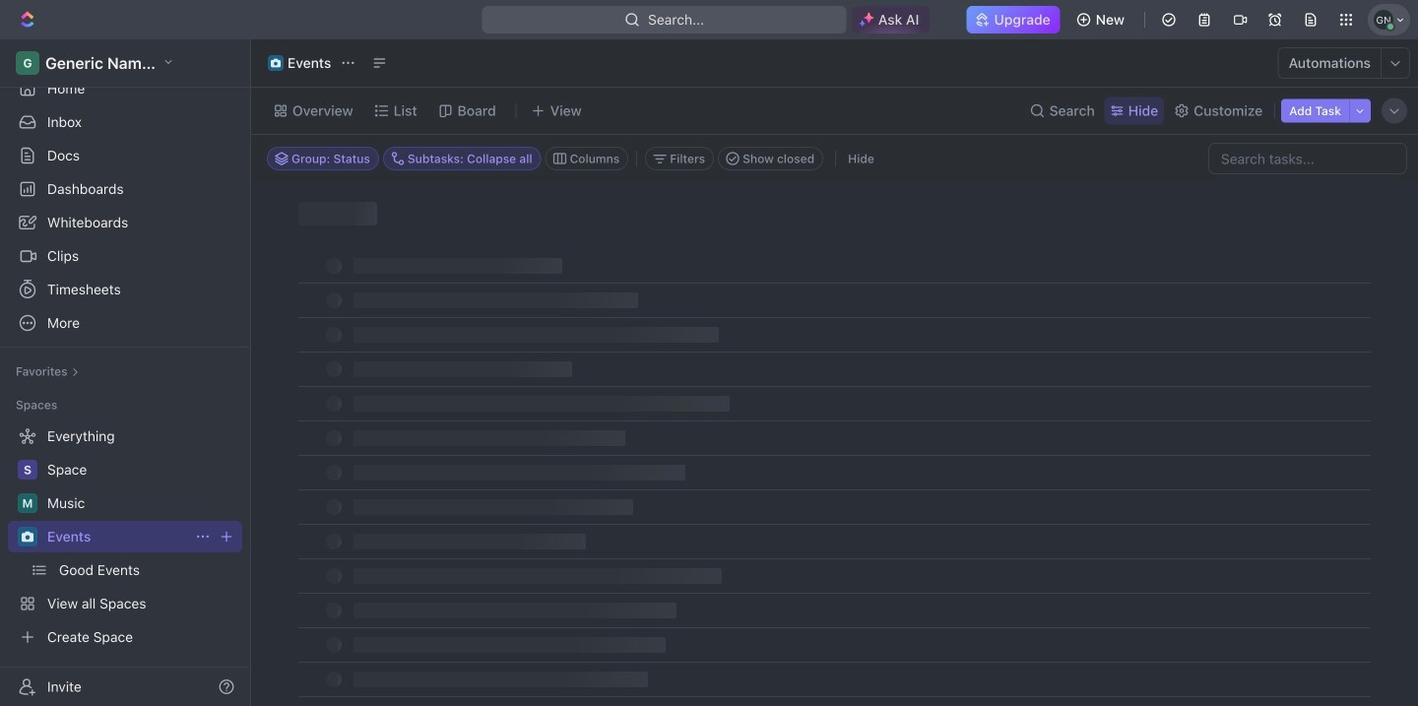 Task type: vqa. For each thing, say whether or not it's contained in the screenshot.
the rightmost to
no



Task type: describe. For each thing, give the bounding box(es) containing it.
sidebar navigation
[[0, 39, 255, 706]]

generic name's workspace, , element
[[16, 51, 39, 75]]

music, , element
[[18, 494, 37, 513]]



Task type: locate. For each thing, give the bounding box(es) containing it.
Search tasks... text field
[[1210, 144, 1407, 173]]

camera image
[[271, 58, 281, 68], [22, 531, 33, 543]]

space, , element
[[18, 460, 37, 480]]

0 vertical spatial camera image
[[271, 58, 281, 68]]

1 vertical spatial camera image
[[22, 531, 33, 543]]

camera image inside tree
[[22, 531, 33, 543]]

tree
[[8, 421, 242, 653]]

1 horizontal spatial camera image
[[271, 58, 281, 68]]

0 horizontal spatial camera image
[[22, 531, 33, 543]]

tree inside sidebar 'navigation'
[[8, 421, 242, 653]]



